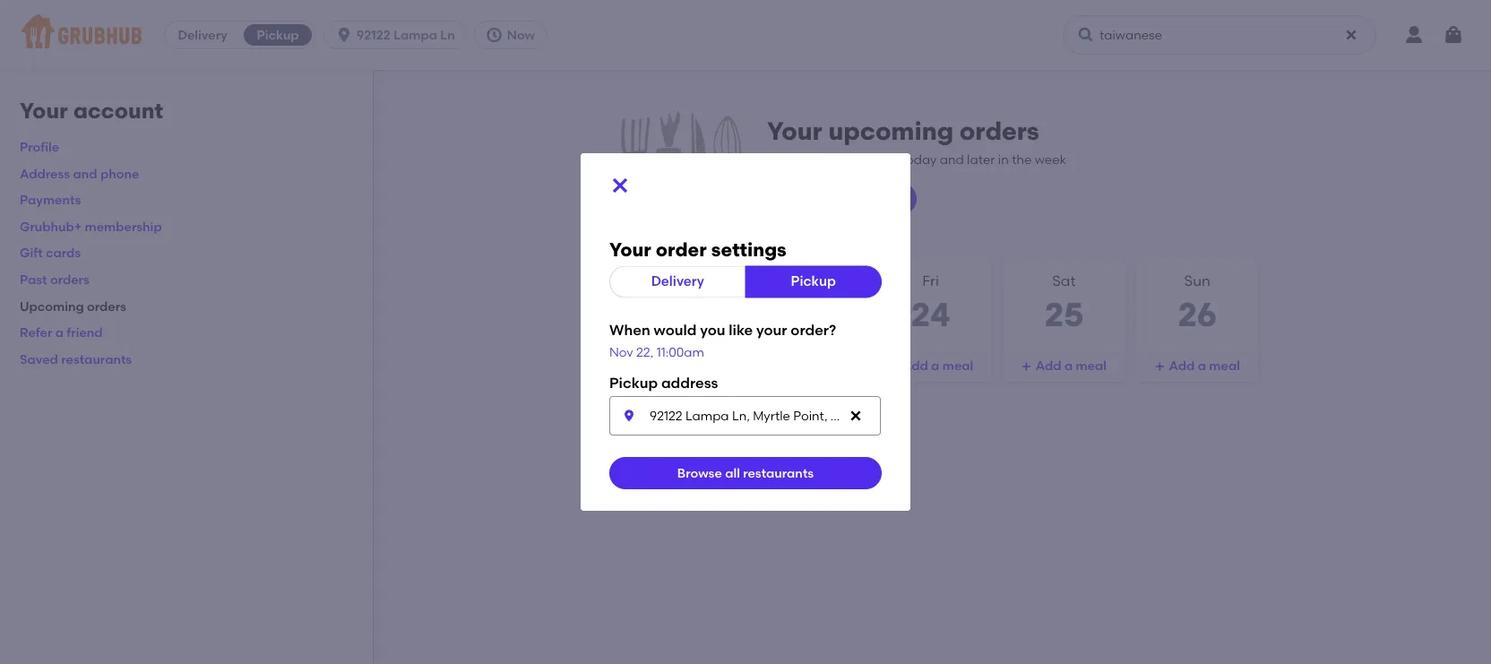 Task type: locate. For each thing, give the bounding box(es) containing it.
orders for upcoming orders
[[87, 298, 126, 313]]

and left later
[[940, 152, 964, 167]]

2 add a meal from the left
[[902, 358, 973, 373]]

saved
[[20, 351, 58, 367]]

92122 lampa ln
[[357, 27, 455, 43]]

svg image inside 92122 lampa ln button
[[335, 26, 353, 44]]

profile link
[[20, 139, 59, 154]]

1 horizontal spatial pickup
[[791, 273, 836, 290]]

a for refer a friend link
[[55, 325, 64, 340]]

pickup
[[257, 27, 299, 43], [791, 273, 836, 290]]

browse
[[677, 465, 722, 481]]

1 horizontal spatial your
[[820, 152, 847, 167]]

1 vertical spatial restaurants
[[743, 465, 814, 481]]

fri 24
[[911, 272, 951, 335]]

svg image
[[1443, 24, 1464, 46], [1077, 26, 1095, 44], [1344, 28, 1359, 42], [1021, 361, 1032, 372], [622, 409, 636, 423]]

meal up address
[[676, 358, 707, 373]]

and left phone
[[73, 166, 97, 181]]

a down the '24'
[[931, 358, 940, 373]]

0 horizontal spatial delivery button
[[165, 21, 240, 49]]

add down the '24'
[[902, 358, 928, 373]]

1 horizontal spatial and
[[940, 152, 964, 167]]

Search Address search field
[[609, 396, 881, 435]]

today up 22
[[643, 272, 685, 289]]

22,
[[636, 345, 654, 360]]

all
[[725, 465, 740, 481]]

and inside your upcoming orders plan out your food for today and later in the week
[[940, 152, 964, 167]]

past orders
[[20, 272, 89, 287]]

0 horizontal spatial today
[[643, 272, 685, 289]]

1 vertical spatial today
[[643, 272, 685, 289]]

add a meal down 25
[[1036, 358, 1107, 373]]

0 horizontal spatial delivery
[[178, 27, 227, 43]]

1 horizontal spatial delivery
[[651, 273, 704, 290]]

and
[[940, 152, 964, 167], [73, 166, 97, 181]]

1 horizontal spatial pickup button
[[745, 266, 882, 298]]

3 add a meal button from the left
[[1003, 350, 1125, 382]]

ln
[[440, 27, 455, 43]]

3 add from the left
[[1036, 358, 1062, 373]]

delivery button
[[165, 21, 240, 49], [609, 266, 746, 298]]

delivery inside main navigation "navigation"
[[178, 27, 227, 43]]

3 meal from the left
[[1076, 358, 1107, 373]]

1 horizontal spatial restaurants
[[743, 465, 814, 481]]

svg image for now
[[486, 26, 503, 44]]

2 vertical spatial orders
[[87, 298, 126, 313]]

thu
[[784, 272, 811, 289]]

0 vertical spatial your
[[820, 152, 847, 167]]

add a meal
[[636, 358, 707, 373], [902, 358, 973, 373], [1036, 358, 1107, 373], [1169, 358, 1240, 373]]

delivery
[[178, 27, 227, 43], [651, 273, 704, 290]]

past
[[20, 272, 47, 287]]

your
[[820, 152, 847, 167], [756, 321, 787, 338]]

add a meal down 26
[[1169, 358, 1240, 373]]

1 vertical spatial pickup
[[791, 273, 836, 290]]

upcoming
[[20, 298, 84, 313]]

a up the pickup address
[[665, 358, 673, 373]]

svg image inside now button
[[486, 26, 503, 44]]

would
[[654, 321, 697, 338]]

0 horizontal spatial pickup button
[[240, 21, 316, 49]]

browse all restaurants button
[[609, 457, 882, 489]]

1 add from the left
[[636, 358, 662, 373]]

a right refer
[[55, 325, 64, 340]]

0 vertical spatial orders
[[960, 116, 1040, 146]]

svg image
[[335, 26, 353, 44], [486, 26, 503, 44], [609, 175, 631, 196], [1155, 361, 1166, 372], [849, 409, 863, 423]]

2 add from the left
[[902, 358, 928, 373]]

orders up in
[[960, 116, 1040, 146]]

4 add a meal button from the left
[[1137, 350, 1258, 382]]

11:00am
[[657, 345, 704, 360]]

sat 25
[[1044, 272, 1084, 335]]

0 horizontal spatial pickup
[[257, 27, 299, 43]]

0 vertical spatial today
[[900, 152, 937, 167]]

add up pickup
[[636, 358, 662, 373]]

0 horizontal spatial and
[[73, 166, 97, 181]]

today right for
[[900, 152, 937, 167]]

delivery button for the left pickup button
[[165, 21, 240, 49]]

your account
[[20, 98, 163, 124]]

week
[[1035, 152, 1067, 167]]

22
[[645, 295, 683, 335]]

add a meal down the '24'
[[902, 358, 973, 373]]

1 add a meal button from the left
[[603, 350, 725, 382]]

like
[[729, 321, 753, 338]]

address and phone link
[[20, 166, 139, 181]]

your inside your upcoming orders plan out your food for today and later in the week
[[767, 116, 822, 146]]

1 vertical spatial your
[[756, 321, 787, 338]]

add a meal button
[[603, 350, 725, 382], [870, 350, 992, 382], [1003, 350, 1125, 382], [1137, 350, 1258, 382]]

0 horizontal spatial your
[[756, 321, 787, 338]]

meal down the '24'
[[943, 358, 973, 373]]

1 meal from the left
[[676, 358, 707, 373]]

your order settings
[[609, 238, 787, 261]]

add a meal up the pickup address
[[636, 358, 707, 373]]

0 vertical spatial delivery
[[178, 27, 227, 43]]

0 vertical spatial delivery button
[[165, 21, 240, 49]]

orders
[[960, 116, 1040, 146], [50, 272, 89, 287], [87, 298, 126, 313]]

your for upcoming
[[767, 116, 822, 146]]

orders up friend
[[87, 298, 126, 313]]

sun 26
[[1178, 272, 1217, 335]]

add down 26
[[1169, 358, 1195, 373]]

restaurants inside "button"
[[743, 465, 814, 481]]

add a meal button for 26
[[1137, 350, 1258, 382]]

add a meal button for 25
[[1003, 350, 1125, 382]]

now
[[507, 27, 535, 43]]

1 vertical spatial delivery button
[[609, 266, 746, 298]]

a
[[55, 325, 64, 340], [665, 358, 673, 373], [931, 358, 940, 373], [1065, 358, 1073, 373], [1198, 358, 1206, 373]]

your right out
[[820, 152, 847, 167]]

orders up upcoming orders link
[[50, 272, 89, 287]]

pickup button
[[240, 21, 316, 49], [745, 266, 882, 298]]

your up out
[[767, 116, 822, 146]]

grubhub+ membership
[[20, 219, 162, 234]]

out
[[797, 152, 817, 167]]

0 vertical spatial pickup button
[[240, 21, 316, 49]]

your inside when would you like your order? nov 22, 11:00am
[[756, 321, 787, 338]]

meal down 26
[[1209, 358, 1240, 373]]

restaurants
[[61, 351, 132, 367], [743, 465, 814, 481]]

plan
[[767, 152, 794, 167]]

2 meal from the left
[[943, 358, 973, 373]]

your for order
[[609, 238, 651, 261]]

your left order
[[609, 238, 651, 261]]

gift cards
[[20, 245, 81, 260]]

your up profile
[[20, 98, 68, 124]]

add down 25
[[1036, 358, 1062, 373]]

order?
[[791, 321, 836, 338]]

0 vertical spatial pickup
[[257, 27, 299, 43]]

meal down 25
[[1076, 358, 1107, 373]]

saved restaurants link
[[20, 351, 132, 367]]

1 vertical spatial orders
[[50, 272, 89, 287]]

sat
[[1052, 272, 1076, 289]]

1 horizontal spatial today
[[900, 152, 937, 167]]

0 horizontal spatial your
[[20, 98, 68, 124]]

1 horizontal spatial delivery button
[[609, 266, 746, 298]]

2 horizontal spatial your
[[767, 116, 822, 146]]

add a meal button for 24
[[870, 350, 992, 382]]

the
[[1012, 152, 1032, 167]]

your for account
[[20, 98, 68, 124]]

today
[[900, 152, 937, 167], [643, 272, 685, 289]]

2 add a meal button from the left
[[870, 350, 992, 382]]

1 horizontal spatial your
[[609, 238, 651, 261]]

address
[[661, 374, 718, 391]]

svg image for add a meal
[[1155, 361, 1166, 372]]

your right like
[[756, 321, 787, 338]]

add
[[636, 358, 662, 373], [902, 358, 928, 373], [1036, 358, 1062, 373], [1169, 358, 1195, 373]]

restaurants right all
[[743, 465, 814, 481]]

0 vertical spatial restaurants
[[61, 351, 132, 367]]

grubhub+
[[20, 219, 82, 234]]

restaurants down friend
[[61, 351, 132, 367]]

meal
[[676, 358, 707, 373], [943, 358, 973, 373], [1076, 358, 1107, 373], [1209, 358, 1240, 373]]

your
[[20, 98, 68, 124], [767, 116, 822, 146], [609, 238, 651, 261]]



Task type: vqa. For each thing, say whether or not it's contained in the screenshot.
leftmost &
no



Task type: describe. For each thing, give the bounding box(es) containing it.
4 add from the left
[[1169, 358, 1195, 373]]

when
[[609, 321, 650, 338]]

membership
[[85, 219, 162, 234]]

gift
[[20, 245, 43, 260]]

payments
[[20, 192, 81, 207]]

delivery button for pickup button to the bottom
[[609, 266, 746, 298]]

pickup inside main navigation "navigation"
[[257, 27, 299, 43]]

nov
[[609, 345, 633, 360]]

4 meal from the left
[[1209, 358, 1240, 373]]

refer a friend link
[[20, 325, 103, 340]]

now button
[[474, 21, 554, 49]]

today 22
[[643, 272, 685, 335]]

gift cards link
[[20, 245, 81, 260]]

3 add a meal from the left
[[1036, 358, 1107, 373]]

past orders link
[[20, 272, 89, 287]]

your inside your upcoming orders plan out your food for today and later in the week
[[820, 152, 847, 167]]

1 vertical spatial delivery
[[651, 273, 704, 290]]

pickup address
[[609, 374, 718, 391]]

your upcoming orders plan out your food for today and later in the week
[[767, 116, 1067, 167]]

account
[[73, 98, 163, 124]]

thu 23
[[778, 272, 817, 335]]

today inside your upcoming orders plan out your food for today and later in the week
[[900, 152, 937, 167]]

1 add a meal from the left
[[636, 358, 707, 373]]

pickup
[[609, 374, 658, 391]]

cards
[[46, 245, 81, 260]]

browse all restaurants
[[677, 465, 814, 481]]

fri
[[922, 272, 939, 289]]

order
[[656, 238, 707, 261]]

svg image for 92122 lampa ln
[[335, 26, 353, 44]]

sun
[[1184, 272, 1211, 289]]

a for 22's add a meal button
[[665, 358, 673, 373]]

nov 22, 11:00am link
[[609, 345, 704, 360]]

refer
[[20, 325, 52, 340]]

friend
[[67, 325, 103, 340]]

payments link
[[20, 192, 81, 207]]

grubhub+ membership link
[[20, 219, 162, 234]]

26
[[1178, 295, 1217, 335]]

orders inside your upcoming orders plan out your food for today and later in the week
[[960, 116, 1040, 146]]

orders for past orders
[[50, 272, 89, 287]]

upcoming orders link
[[20, 298, 126, 313]]

92122 lampa ln button
[[324, 21, 474, 49]]

later
[[967, 152, 995, 167]]

upcoming orders
[[20, 298, 126, 313]]

a for add a meal button corresponding to 24
[[931, 358, 940, 373]]

when would you like your order? nov 22, 11:00am
[[609, 321, 836, 360]]

25
[[1044, 295, 1084, 335]]

saved restaurants
[[20, 351, 132, 367]]

0 horizontal spatial restaurants
[[61, 351, 132, 367]]

refer a friend
[[20, 325, 103, 340]]

food
[[850, 152, 877, 167]]

main navigation navigation
[[0, 0, 1491, 70]]

92122
[[357, 27, 391, 43]]

lampa
[[394, 27, 437, 43]]

profile
[[20, 139, 59, 154]]

settings
[[711, 238, 787, 261]]

1 vertical spatial pickup button
[[745, 266, 882, 298]]

you
[[700, 321, 725, 338]]

phone
[[100, 166, 139, 181]]

upcoming
[[828, 116, 954, 146]]

address and phone
[[20, 166, 139, 181]]

4 add a meal from the left
[[1169, 358, 1240, 373]]

in
[[998, 152, 1009, 167]]

a down 26
[[1198, 358, 1206, 373]]

for
[[880, 152, 897, 167]]

a down 25
[[1065, 358, 1073, 373]]

add a meal button for 22
[[603, 350, 725, 382]]

24
[[911, 295, 951, 335]]

address
[[20, 166, 70, 181]]

23
[[778, 295, 817, 335]]



